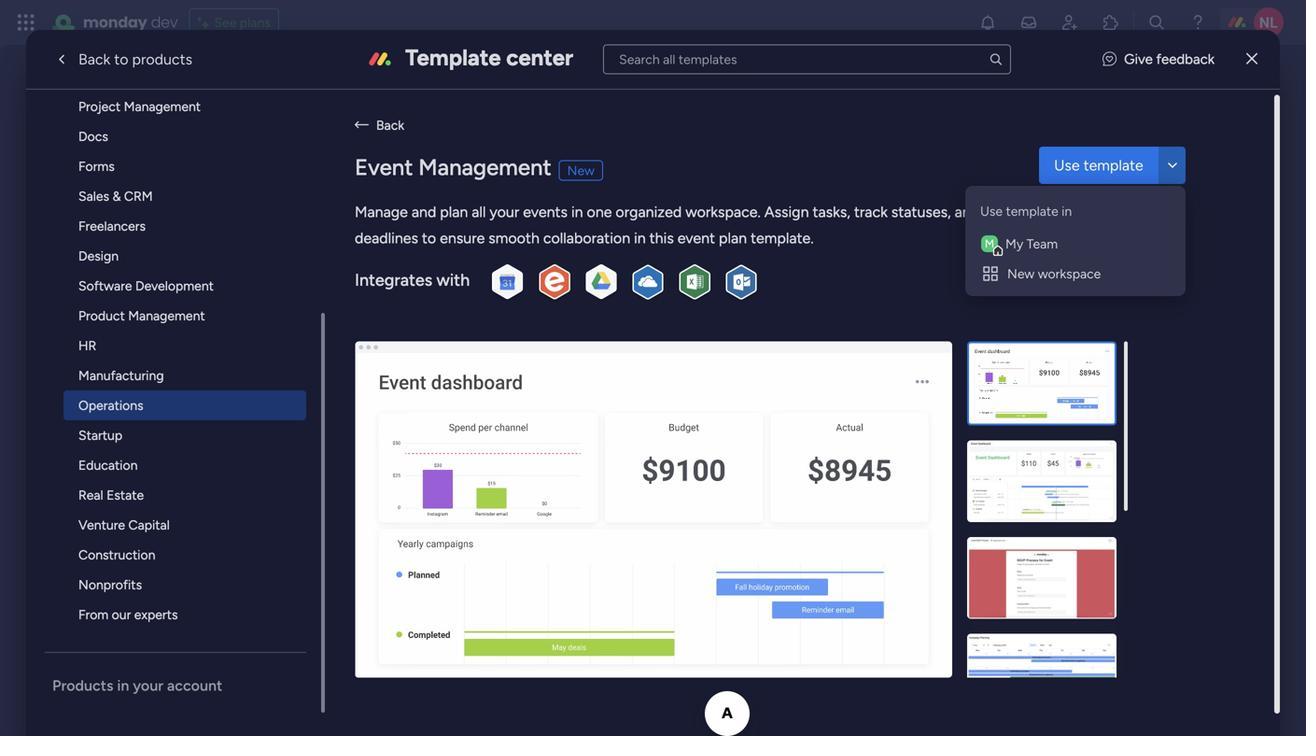 Task type: vqa. For each thing, say whether or not it's contained in the screenshot.
the bottommost The Luigi Bowers
no



Task type: locate. For each thing, give the bounding box(es) containing it.
0 vertical spatial plan
[[440, 203, 468, 221]]

statuses,
[[892, 203, 952, 221]]

0 horizontal spatial template
[[1007, 203, 1059, 219]]

team
[[1027, 236, 1059, 252]]

your inside manage and plan all your events in one organized workspace. assign tasks, track statuses, and oversee deadlines to ensure smooth collaboration in this event plan template.
[[490, 203, 520, 221]]

2 and from the left
[[955, 203, 980, 221]]

0 horizontal spatial new
[[568, 162, 595, 178]]

2 vertical spatial management
[[128, 308, 205, 324]]

0 vertical spatial new
[[568, 162, 595, 178]]

see plans button
[[189, 8, 279, 36]]

education
[[78, 457, 138, 473]]

0 vertical spatial back
[[78, 50, 111, 68]]

None search field
[[604, 44, 1011, 74]]

from
[[78, 607, 109, 623]]

and
[[412, 203, 436, 221], [955, 203, 980, 221]]

1 horizontal spatial and
[[955, 203, 980, 221]]

in inside heading
[[117, 677, 129, 694]]

back
[[78, 50, 111, 68], [376, 117, 404, 133]]

use template in
[[981, 203, 1073, 219]]

0 vertical spatial template
[[1084, 156, 1144, 174]]

0 horizontal spatial back
[[78, 50, 111, 68]]

to inside back to products button
[[114, 50, 128, 68]]

new inside "menu item"
[[1008, 266, 1035, 282]]

new
[[568, 162, 595, 178], [1008, 266, 1035, 282]]

freelancers
[[78, 218, 146, 234]]

use template button
[[1040, 147, 1159, 184]]

to
[[114, 50, 128, 68], [422, 229, 436, 247]]

0 vertical spatial use
[[1055, 156, 1080, 174]]

1 vertical spatial to
[[422, 229, 436, 247]]

management down products
[[124, 99, 201, 114]]

use for use template
[[1055, 156, 1080, 174]]

1 vertical spatial back
[[376, 117, 404, 133]]

in inside the menu menu
[[1062, 203, 1073, 219]]

crm
[[124, 188, 153, 204]]

in
[[572, 203, 583, 221], [1062, 203, 1073, 219], [634, 229, 646, 247], [117, 677, 129, 694]]

1 vertical spatial new
[[1008, 266, 1035, 282]]

use for use template in
[[981, 203, 1003, 219]]

with
[[437, 270, 470, 290]]

0 vertical spatial to
[[114, 50, 128, 68]]

management down development
[[128, 308, 205, 324]]

inbox image
[[1020, 13, 1039, 32]]

arrow left image
[[355, 114, 369, 135]]

new up one
[[568, 162, 595, 178]]

use
[[1055, 156, 1080, 174], [981, 203, 1003, 219]]

help image
[[1189, 13, 1208, 32]]

my team
[[1006, 236, 1059, 252]]

in up my team menu item
[[1062, 203, 1073, 219]]

0 horizontal spatial your
[[133, 677, 163, 694]]

forms
[[78, 158, 115, 174]]

noah lott image
[[1254, 7, 1284, 37]]

collaboration
[[543, 229, 631, 247]]

use up m
[[981, 203, 1003, 219]]

menu menu
[[973, 193, 1179, 289]]

new right new workspace icon
[[1008, 266, 1035, 282]]

your right all
[[490, 203, 520, 221]]

smooth
[[489, 229, 540, 247]]

estate
[[107, 487, 144, 503]]

ensure
[[440, 229, 485, 247]]

new for new workspace
[[1008, 266, 1035, 282]]

1 vertical spatial management
[[419, 154, 552, 181]]

invite members image
[[1061, 13, 1080, 32]]

0 horizontal spatial and
[[412, 203, 436, 221]]

and right manage
[[412, 203, 436, 221]]

use inside the menu menu
[[981, 203, 1003, 219]]

management up all
[[419, 154, 552, 181]]

template inside the menu menu
[[1007, 203, 1059, 219]]

0 horizontal spatial plan
[[440, 203, 468, 221]]

your left account
[[133, 677, 163, 694]]

work management templates element
[[45, 2, 321, 630]]

back down monday
[[78, 50, 111, 68]]

template.
[[751, 229, 814, 247]]

template
[[405, 44, 501, 71]]

1 horizontal spatial plan
[[719, 229, 747, 247]]

plan left all
[[440, 203, 468, 221]]

search image
[[989, 52, 1004, 67]]

template inside button
[[1084, 156, 1144, 174]]

template up my team
[[1007, 203, 1059, 219]]

template
[[1084, 156, 1144, 174], [1007, 203, 1059, 219]]

1 vertical spatial template
[[1007, 203, 1059, 219]]

back right arrow left icon in the top of the page
[[376, 117, 404, 133]]

sales
[[78, 188, 109, 204]]

1 vertical spatial your
[[133, 677, 163, 694]]

assign
[[765, 203, 809, 221]]

template up the menu menu
[[1084, 156, 1144, 174]]

feedback
[[1157, 51, 1215, 67]]

in right products in the left bottom of the page
[[117, 677, 129, 694]]

see
[[214, 14, 237, 30]]

development
[[135, 278, 214, 294]]

monday dev
[[83, 12, 178, 33]]

use up use template in
[[1055, 156, 1080, 174]]

1 vertical spatial use
[[981, 203, 1003, 219]]

use inside button
[[1055, 156, 1080, 174]]

project management
[[78, 99, 201, 114]]

to down monday
[[114, 50, 128, 68]]

venture
[[78, 517, 125, 533]]

startup
[[78, 427, 122, 443]]

1 horizontal spatial new
[[1008, 266, 1035, 282]]

1 horizontal spatial your
[[490, 203, 520, 221]]

products
[[132, 50, 192, 68]]

template center
[[405, 44, 574, 71]]

design
[[78, 248, 119, 264]]

apps image
[[1102, 13, 1121, 32]]

1 and from the left
[[412, 203, 436, 221]]

1 horizontal spatial use
[[1055, 156, 1080, 174]]

track
[[855, 203, 888, 221]]

1 horizontal spatial to
[[422, 229, 436, 247]]

my
[[1006, 236, 1024, 252]]

and left oversee
[[955, 203, 980, 221]]

plan down workspace.
[[719, 229, 747, 247]]

hr
[[78, 338, 96, 354]]

0 horizontal spatial to
[[114, 50, 128, 68]]

new workspace menu item
[[973, 259, 1179, 289]]

management
[[124, 99, 201, 114], [419, 154, 552, 181], [128, 308, 205, 324]]

docs
[[78, 128, 108, 144]]

monday
[[83, 12, 147, 33]]

1 horizontal spatial back
[[376, 117, 404, 133]]

your
[[490, 203, 520, 221], [133, 677, 163, 694]]

new workspace
[[1008, 266, 1102, 282]]

0 vertical spatial management
[[124, 99, 201, 114]]

to left ensure
[[422, 229, 436, 247]]

0 vertical spatial your
[[490, 203, 520, 221]]

template for use template
[[1084, 156, 1144, 174]]

in left one
[[572, 203, 583, 221]]

&
[[112, 188, 121, 204]]

products in your account
[[52, 677, 223, 694]]

integrates with
[[355, 270, 470, 290]]

real
[[78, 487, 103, 503]]

product management
[[78, 308, 205, 324]]

our
[[112, 607, 131, 623]]

your inside heading
[[133, 677, 163, 694]]

organized
[[616, 203, 682, 221]]

integrates
[[355, 270, 433, 290]]

new for new
[[568, 162, 595, 178]]

sales & crm
[[78, 188, 153, 204]]

0 horizontal spatial use
[[981, 203, 1003, 219]]

1 horizontal spatial template
[[1084, 156, 1144, 174]]

plan
[[440, 203, 468, 221], [719, 229, 747, 247]]



Task type: describe. For each thing, give the bounding box(es) containing it.
products in your account list box
[[45, 2, 325, 714]]

new workspace image
[[982, 264, 1000, 283]]

management for project management
[[124, 99, 201, 114]]

notifications image
[[979, 13, 998, 32]]

one
[[587, 203, 612, 221]]

account
[[167, 677, 223, 694]]

plans
[[240, 14, 271, 30]]

experts
[[134, 607, 178, 623]]

manage and plan all your events in one organized workspace. assign tasks, track statuses, and oversee deadlines to ensure smooth collaboration in this event plan template.
[[355, 203, 1036, 247]]

all
[[472, 203, 486, 221]]

capital
[[128, 517, 170, 533]]

give
[[1125, 51, 1153, 67]]

template for use template in
[[1007, 203, 1059, 219]]

Search all templates search field
[[604, 44, 1011, 74]]

management for product management
[[128, 308, 205, 324]]

event
[[678, 229, 716, 247]]

back for back
[[376, 117, 404, 133]]

my team menu item
[[973, 229, 1179, 259]]

back to products button
[[37, 41, 207, 78]]

oversee
[[984, 203, 1036, 221]]

software
[[78, 278, 132, 294]]

see plans
[[214, 14, 271, 30]]

products in your account heading
[[52, 675, 321, 696]]

1 vertical spatial plan
[[719, 229, 747, 247]]

project
[[78, 99, 121, 114]]

operations
[[78, 397, 143, 413]]

use template
[[1055, 156, 1144, 174]]

this
[[650, 229, 674, 247]]

software development
[[78, 278, 214, 294]]

v2 user feedback image
[[1103, 49, 1117, 70]]

back button
[[355, 114, 1245, 135]]

products
[[52, 677, 113, 694]]

deadlines
[[355, 229, 418, 247]]

workspace
[[1038, 266, 1102, 282]]

venture capital
[[78, 517, 170, 533]]

product
[[78, 308, 125, 324]]

to inside manage and plan all your events in one organized workspace. assign tasks, track statuses, and oversee deadlines to ensure smooth collaboration in this event plan template.
[[422, 229, 436, 247]]

center
[[507, 44, 574, 71]]

events
[[523, 203, 568, 221]]

dev
[[151, 12, 178, 33]]

real estate
[[78, 487, 144, 503]]

tasks,
[[813, 203, 851, 221]]

m
[[985, 237, 995, 250]]

workspace.
[[686, 203, 761, 221]]

manufacturing
[[78, 368, 164, 383]]

select product image
[[17, 13, 35, 32]]

search everything image
[[1148, 13, 1167, 32]]

workspace image
[[982, 234, 999, 253]]

close image
[[1247, 52, 1258, 66]]

give feedback link
[[1103, 49, 1215, 70]]

back to products
[[78, 50, 192, 68]]

event
[[355, 154, 413, 181]]

management for event management
[[419, 154, 552, 181]]

event management
[[355, 154, 552, 181]]

manage
[[355, 203, 408, 221]]

construction
[[78, 547, 155, 563]]

nonprofits
[[78, 577, 142, 593]]

from our experts
[[78, 607, 178, 623]]

back for back to products
[[78, 50, 111, 68]]

in left this
[[634, 229, 646, 247]]

give feedback
[[1125, 51, 1215, 67]]



